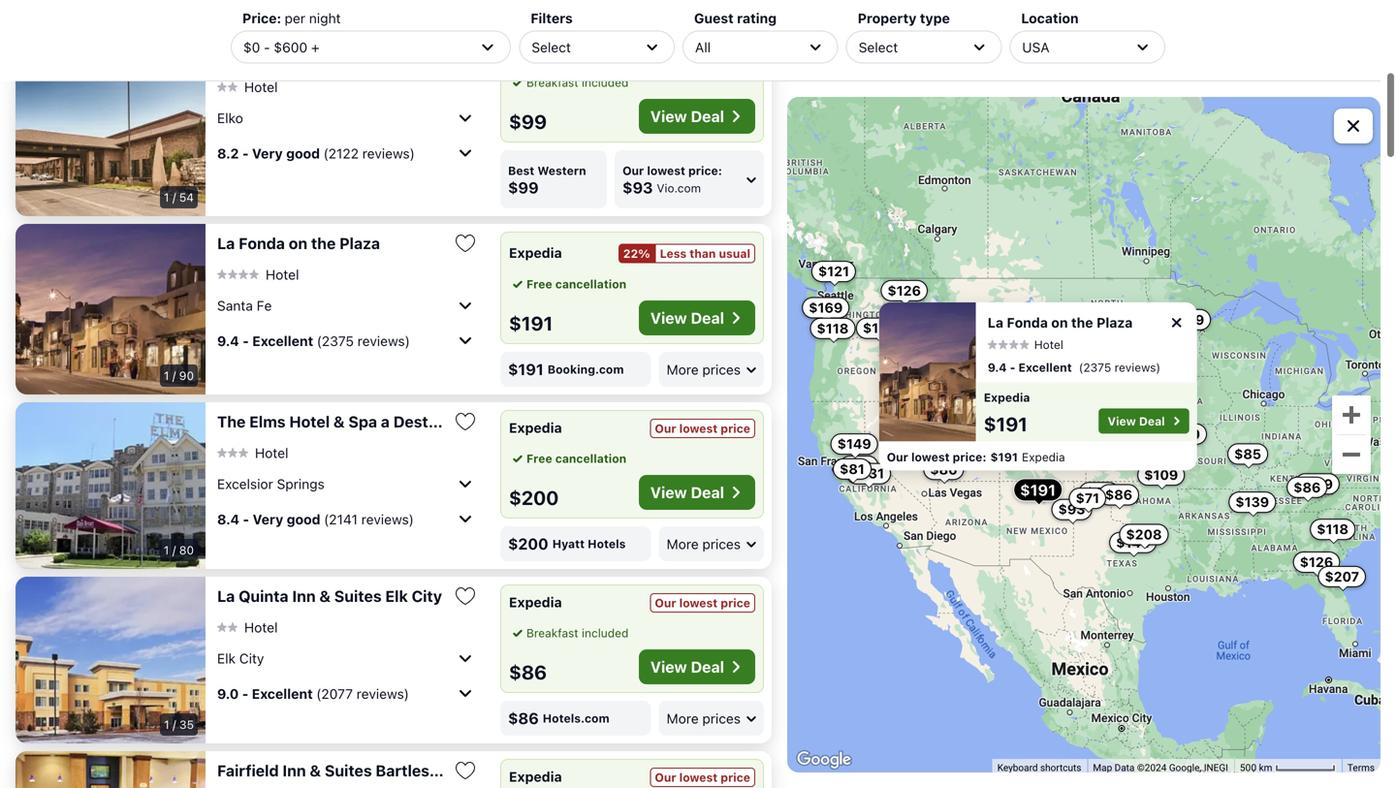Task type: vqa. For each thing, say whether or not it's contained in the screenshot.


Task type: describe. For each thing, give the bounding box(es) containing it.
less
[[660, 247, 687, 260]]

$600
[[274, 39, 308, 55]]

view for $86
[[651, 658, 687, 676]]

$119 for $119 $139
[[1302, 476, 1334, 492]]

1 vertical spatial $118 button
[[1310, 519, 1356, 540]]

expedia up $467
[[984, 391, 1030, 404]]

1 / 90
[[164, 369, 194, 383]]

0 horizontal spatial $86 button
[[924, 459, 965, 480]]

view deal button for $200
[[639, 475, 756, 510]]

1 horizontal spatial hyatt
[[553, 537, 585, 551]]

1 horizontal spatial la fonda on the plaza
[[988, 315, 1133, 331]]

1 horizontal spatial $119 button
[[1295, 474, 1340, 495]]

filters
[[531, 10, 573, 26]]

500
[[1240, 762, 1257, 774]]

0 vertical spatial elko
[[322, 47, 353, 65]]

hyatt inside "button"
[[506, 413, 547, 431]]

excelsior springs button
[[217, 468, 477, 499]]

$119 $139
[[1236, 476, 1334, 510]]

view for $191
[[651, 309, 687, 327]]

deal for $86
[[691, 658, 724, 676]]

- for $86
[[242, 686, 249, 702]]

suites inside button
[[334, 587, 382, 606]]

property type
[[858, 10, 950, 26]]

breakfast for $86
[[527, 627, 579, 640]]

0 horizontal spatial $119 button
[[1166, 309, 1212, 331]]

view deal for $99
[[651, 107, 724, 126]]

$139 button
[[1229, 492, 1276, 513]]

deal for $200
[[691, 483, 724, 502]]

22%
[[623, 247, 650, 260]]

$119 for $119
[[1173, 312, 1205, 328]]

1 / 54
[[164, 191, 194, 204]]

guest
[[694, 10, 734, 26]]

our lowest price: $93 vio.com
[[623, 164, 722, 197]]

$187 button
[[1023, 413, 1070, 434]]

suites inside button
[[325, 762, 372, 780]]

$169
[[809, 300, 843, 316]]

plaza inside button
[[340, 234, 380, 253]]

$467
[[952, 405, 987, 421]]

1 for $200
[[164, 544, 169, 557]]

santa
[[217, 298, 253, 314]]

©2024
[[1137, 762, 1167, 774]]

$109
[[1145, 467, 1179, 483]]

hotels.com
[[543, 712, 610, 725]]

cancellation for $200
[[555, 452, 627, 466]]

terms
[[1348, 762, 1375, 774]]

the inside button
[[311, 234, 336, 253]]

$149 button
[[831, 434, 878, 455]]

view for $200
[[651, 483, 687, 502]]

free cancellation button for $200
[[509, 450, 627, 467]]

1 horizontal spatial on
[[1052, 315, 1068, 331]]

la fonda on the plaza button
[[217, 234, 446, 253]]

la fonda on the plaza image
[[879, 302, 976, 442]]

$169 button
[[802, 297, 850, 319]]

$144 button
[[1110, 532, 1157, 554]]

elk inside button
[[385, 587, 408, 606]]

hotel button up $187 at the bottom right
[[988, 338, 1064, 351]]

$121
[[818, 263, 850, 279]]

(2122
[[323, 145, 359, 161]]

80
[[179, 544, 194, 557]]

8.4
[[217, 511, 240, 527]]

free for $191
[[527, 277, 552, 291]]

$200 button
[[1158, 424, 1207, 445]]

very for $200
[[253, 511, 283, 527]]

$72 button
[[840, 456, 879, 477]]

$81
[[840, 461, 865, 477]]

google,
[[1169, 762, 1202, 774]]

breakfast included for $99
[[527, 76, 629, 89]]

expedia down filters
[[509, 53, 562, 69]]

data
[[1115, 762, 1135, 774]]

8.2
[[217, 145, 239, 161]]

$43
[[1136, 450, 1163, 466]]

fe
[[257, 298, 272, 314]]

1 vertical spatial fonda
[[1007, 315, 1048, 331]]

the elms hotel & spa a destination by hyatt hotel
[[217, 413, 592, 431]]

km
[[1259, 762, 1273, 774]]

usual
[[719, 247, 751, 260]]

8.4 - very good (2141 reviews)
[[217, 511, 414, 527]]

hotel up fe
[[266, 266, 299, 282]]

$395
[[1019, 421, 1055, 437]]

view deal button for $99
[[639, 99, 756, 134]]

rating
[[737, 10, 777, 26]]

quinta
[[239, 587, 289, 606]]

the elms hotel & spa a destination by hyatt hotel button
[[217, 412, 592, 432]]

more for $191
[[667, 362, 699, 378]]

$89
[[1086, 485, 1113, 501]]

google image
[[792, 748, 856, 773]]

more prices for $200
[[667, 536, 741, 552]]

1 horizontal spatial plaza
[[1097, 315, 1133, 331]]

$85 button
[[1228, 444, 1269, 465]]

1 vertical spatial the
[[1072, 315, 1093, 331]]

$0
[[243, 39, 260, 55]]

$121 button
[[812, 261, 856, 282]]

fonda inside button
[[239, 234, 285, 253]]

1 for $99
[[164, 191, 169, 204]]

elk city button
[[217, 643, 477, 674]]

than
[[690, 247, 716, 260]]

the elms hotel & spa a destination by hyatt hotel, (excelsior springs, usa) image
[[16, 402, 206, 569]]

1 horizontal spatial 9.4 - excellent (2375 reviews)
[[988, 361, 1161, 374]]

la quinta inn & suites elk city, (elk city, usa) image
[[16, 577, 206, 744]]

on inside button
[[289, 234, 308, 253]]

a
[[381, 413, 390, 431]]

9.0 - excellent (2077 reviews)
[[217, 686, 409, 702]]

good for $99
[[286, 145, 320, 161]]

breakfast included for $86
[[527, 627, 629, 640]]

excelsior springs
[[217, 476, 325, 492]]

2 vertical spatial inn
[[283, 762, 306, 780]]

more prices button for $191
[[659, 352, 764, 387]]

by
[[484, 413, 502, 431]]

santa fe button
[[217, 290, 477, 321]]

inegi
[[1204, 762, 1229, 774]]

fairfield
[[217, 762, 279, 780]]

$93 button
[[1052, 499, 1092, 521]]

$149
[[838, 436, 872, 452]]

1 vertical spatial $88 button
[[1157, 424, 1198, 445]]

view deal button for $191
[[639, 301, 756, 336]]

map data ©2024 google, inegi
[[1093, 762, 1229, 774]]

type
[[920, 10, 950, 26]]

price for $86
[[721, 596, 751, 610]]

la quinta inn & suites elk city button
[[217, 587, 446, 606]]

destination
[[394, 413, 480, 431]]

springs
[[277, 476, 325, 492]]

city inside button
[[239, 651, 264, 667]]

hotel button for $99
[[217, 78, 278, 95]]

$191 inside $191 button
[[1020, 481, 1056, 499]]

$86 up hotels.com
[[509, 661, 547, 684]]

0 horizontal spatial $88 button
[[882, 346, 923, 368]]

$709 button
[[947, 324, 995, 346]]

$86 $86
[[930, 461, 1321, 495]]

santa fe
[[217, 298, 272, 314]]

la quinta inn & suites elk city
[[217, 587, 442, 606]]

$118 for left $118 button
[[817, 320, 849, 336]]

- for $200
[[243, 511, 249, 527]]

$208 button
[[1120, 524, 1169, 546]]

la for $191
[[217, 234, 235, 253]]

excellent for $86
[[252, 686, 313, 702]]

0 horizontal spatial $126 button
[[881, 280, 928, 301]]

1 horizontal spatial $86 button
[[1099, 484, 1140, 506]]

1 for $86
[[164, 718, 169, 732]]

select for property type
[[859, 39, 898, 55]]

8.2 - very good (2122 reviews)
[[217, 145, 415, 161]]

/ for $86
[[173, 718, 176, 732]]

$131 button
[[846, 463, 891, 485]]

$208
[[1126, 527, 1162, 543]]

more prices button for $86
[[659, 701, 764, 736]]

1 vertical spatial la
[[988, 315, 1004, 331]]

$93 inside $93 $208 $88
[[1059, 502, 1086, 518]]

reviews) down 'santa fe' 'button'
[[358, 333, 410, 349]]

more for $200
[[667, 536, 699, 552]]

best western $99
[[508, 164, 586, 197]]

& inside button
[[310, 762, 321, 780]]

500 km
[[1240, 762, 1275, 774]]

$139
[[1236, 494, 1270, 510]]

0 horizontal spatial 9.4 - excellent (2375 reviews)
[[217, 333, 410, 349]]

/ for $191
[[172, 369, 176, 383]]

expedia down hyatt hotels
[[509, 595, 562, 611]]

free cancellation for $200
[[527, 452, 627, 466]]

prices for $86
[[703, 711, 741, 727]]

excellent for $191
[[252, 333, 313, 349]]

1 vertical spatial $200
[[509, 486, 559, 509]]

2 vertical spatial $200
[[508, 535, 549, 553]]

select for filters
[[532, 39, 571, 55]]

$88 inside "button"
[[889, 349, 916, 365]]

terms link
[[1348, 762, 1375, 774]]

our lowest price for $86
[[655, 596, 751, 610]]

hotel down booking.com
[[551, 413, 592, 431]]

9.0
[[217, 686, 239, 702]]

$136
[[863, 320, 897, 336]]

(2077
[[316, 686, 353, 702]]

$85
[[1235, 446, 1262, 462]]

best western elko inn button
[[217, 46, 446, 65]]

$99 button
[[897, 399, 938, 421]]

best for best western $99
[[508, 164, 535, 177]]



Task type: locate. For each thing, give the bounding box(es) containing it.
view deal for $200
[[651, 483, 724, 502]]

1 vertical spatial breakfast included button
[[509, 625, 629, 642]]

0 vertical spatial very
[[252, 145, 283, 161]]

0 vertical spatial best
[[217, 47, 251, 65]]

hyatt hotels
[[553, 537, 626, 551]]

best
[[217, 47, 251, 65], [508, 164, 535, 177]]

the left close icon
[[1072, 315, 1093, 331]]

0 vertical spatial $200
[[1165, 426, 1201, 442]]

la fonda on the plaza, (santa fe, usa) image
[[16, 224, 206, 395]]

$709
[[953, 327, 989, 343]]

on up 'santa fe' 'button'
[[289, 234, 308, 253]]

view deal for $191
[[651, 309, 724, 327]]

& for $86
[[319, 587, 331, 606]]

1 left 54
[[164, 191, 169, 204]]

very
[[252, 145, 283, 161], [253, 511, 283, 527]]

$86
[[930, 461, 958, 477], [1294, 479, 1321, 495], [1106, 487, 1133, 503], [509, 661, 547, 684], [508, 709, 539, 728]]

3 more from the top
[[667, 711, 699, 727]]

plaza left close icon
[[1097, 315, 1133, 331]]

breakfast included button
[[509, 74, 629, 91], [509, 625, 629, 642]]

1 free cancellation from the top
[[527, 277, 627, 291]]

0 vertical spatial more prices
[[667, 362, 741, 378]]

elko
[[322, 47, 353, 65], [217, 110, 243, 126]]

/ left the 90
[[172, 369, 176, 383]]

/ left 54
[[172, 191, 176, 204]]

1 horizontal spatial elko
[[322, 47, 353, 65]]

expedia
[[509, 53, 562, 69], [509, 245, 562, 261], [984, 391, 1030, 404], [509, 420, 562, 436], [1022, 450, 1065, 464], [509, 595, 562, 611], [509, 769, 562, 785]]

1 included from the top
[[582, 76, 629, 89]]

& right quinta at left
[[319, 587, 331, 606]]

0 vertical spatial excellent
[[252, 333, 313, 349]]

breakfast down filters
[[527, 76, 579, 89]]

1 vertical spatial $126 button
[[1294, 552, 1341, 573]]

hotel button down $0
[[217, 78, 278, 95]]

2 price from the top
[[721, 596, 751, 610]]

$191
[[509, 312, 553, 335], [508, 360, 544, 379], [984, 413, 1028, 435], [991, 450, 1018, 464], [1020, 481, 1056, 499]]

la inside button
[[217, 234, 235, 253]]

excellent left (2077
[[252, 686, 313, 702]]

0 vertical spatial $88
[[889, 349, 916, 365]]

1 free cancellation button from the top
[[509, 275, 627, 293]]

0 horizontal spatial $118
[[817, 320, 849, 336]]

1 horizontal spatial select
[[859, 39, 898, 55]]

view
[[651, 107, 687, 126], [651, 309, 687, 327], [1108, 415, 1136, 428], [651, 483, 687, 502], [651, 658, 687, 676]]

2 free cancellation button from the top
[[509, 450, 627, 467]]

1 vertical spatial 9.4
[[988, 361, 1007, 374]]

1 vertical spatial very
[[253, 511, 283, 527]]

1 more from the top
[[667, 362, 699, 378]]

3 more prices button from the top
[[659, 701, 764, 736]]

/ for $200
[[172, 544, 176, 557]]

1 vertical spatial elko
[[217, 110, 243, 126]]

1 vertical spatial cancellation
[[555, 452, 627, 466]]

fonda right $709
[[1007, 315, 1048, 331]]

9.4 - excellent (2375 reviews)
[[217, 333, 410, 349], [988, 361, 1161, 374]]

elko button
[[217, 102, 477, 133]]

view deal
[[651, 107, 724, 126], [651, 309, 724, 327], [1108, 415, 1165, 428], [651, 483, 724, 502], [651, 658, 724, 676]]

1 vertical spatial breakfast included
[[527, 627, 629, 640]]

free cancellation button
[[509, 275, 627, 293], [509, 450, 627, 467]]

& right fairfield
[[310, 762, 321, 780]]

1 breakfast from the top
[[527, 76, 579, 89]]

breakfast for $99
[[527, 76, 579, 89]]

la
[[217, 234, 235, 253], [988, 315, 1004, 331], [217, 587, 235, 606]]

9.4 down santa
[[217, 333, 239, 349]]

free cancellation up hyatt hotels
[[527, 452, 627, 466]]

$71
[[1076, 490, 1100, 506]]

0 horizontal spatial $119
[[1173, 312, 1205, 328]]

1 vertical spatial hyatt
[[553, 537, 585, 551]]

$88 down $136 button
[[889, 349, 916, 365]]

hotel button for $200
[[217, 444, 288, 461]]

0 vertical spatial $126
[[888, 283, 921, 299]]

& inside button
[[319, 587, 331, 606]]

free cancellation button up hyatt hotels
[[509, 450, 627, 467]]

$200 inside button
[[1165, 426, 1201, 442]]

1 prices from the top
[[703, 362, 741, 378]]

hyatt
[[506, 413, 547, 431], [553, 537, 585, 551]]

very right 8.2
[[252, 145, 283, 161]]

$86 down the $467 button at the bottom of page
[[930, 461, 958, 477]]

$119
[[1173, 312, 1205, 328], [1302, 476, 1334, 492]]

$0 - $600 +
[[243, 39, 320, 55]]

elk up "elk city" button
[[385, 587, 408, 606]]

0 vertical spatial our lowest price
[[655, 422, 751, 435]]

& for $200
[[334, 413, 345, 431]]

$144
[[1116, 535, 1151, 551]]

1 horizontal spatial the
[[1072, 315, 1093, 331]]

2 select from the left
[[859, 39, 898, 55]]

cancellation up hyatt hotels
[[555, 452, 627, 466]]

western inside "best western $99"
[[538, 164, 586, 177]]

2 very from the top
[[253, 511, 283, 527]]

1 select from the left
[[532, 39, 571, 55]]

2 more from the top
[[667, 536, 699, 552]]

3 price from the top
[[721, 771, 751, 785]]

hotel down $0
[[244, 79, 278, 95]]

hyatt right by
[[506, 413, 547, 431]]

$88 inside $93 $208 $88
[[1163, 427, 1191, 443]]

1 very from the top
[[252, 145, 283, 161]]

$99 inside "best western $99"
[[508, 178, 539, 197]]

plaza up 'santa fe' 'button'
[[340, 234, 380, 253]]

$119 button
[[1166, 309, 1212, 331], [1295, 474, 1340, 495]]

$88 button down $136 button
[[882, 346, 923, 368]]

hotel right elms
[[289, 413, 330, 431]]

1 breakfast included from the top
[[527, 76, 629, 89]]

0 vertical spatial fonda
[[239, 234, 285, 253]]

excellent up $187 at the bottom right
[[1019, 361, 1072, 374]]

per
[[285, 10, 306, 26]]

1 vertical spatial $118
[[1317, 521, 1349, 537]]

$126 down $119 $139
[[1300, 554, 1334, 570]]

1 vertical spatial (2375
[[1079, 361, 1112, 374]]

0 horizontal spatial plaza
[[340, 234, 380, 253]]

free cancellation down '22%'
[[527, 277, 627, 291]]

2 vertical spatial our lowest price
[[655, 771, 751, 785]]

0 horizontal spatial $118 button
[[810, 318, 856, 339]]

deal for $191
[[691, 309, 724, 327]]

usa
[[1023, 39, 1050, 55]]

2 our lowest price from the top
[[655, 596, 751, 610]]

guest rating
[[694, 10, 777, 26]]

price: for $191
[[953, 450, 987, 464]]

0 horizontal spatial the
[[311, 234, 336, 253]]

our
[[623, 164, 644, 177], [655, 422, 677, 435], [887, 450, 909, 464], [655, 596, 677, 610], [655, 771, 677, 785]]

1 vertical spatial excellent
[[1019, 361, 1072, 374]]

$200 up '$43' button
[[1165, 426, 1201, 442]]

reviews)
[[362, 145, 415, 161], [358, 333, 410, 349], [1115, 361, 1161, 374], [362, 511, 414, 527], [357, 686, 409, 702]]

$88 up $43
[[1163, 427, 1191, 443]]

free cancellation button for $191
[[509, 275, 627, 293]]

booking.com
[[548, 363, 624, 376]]

$119 inside "$119" button
[[1173, 312, 1205, 328]]

1 vertical spatial included
[[582, 627, 629, 640]]

la right "la fonda on the plaza" image
[[988, 315, 1004, 331]]

1 horizontal spatial best
[[508, 164, 535, 177]]

hotel down quinta at left
[[244, 619, 278, 635]]

0 vertical spatial $119 button
[[1166, 309, 1212, 331]]

2 prices from the top
[[703, 536, 741, 552]]

$118 button up $207
[[1310, 519, 1356, 540]]

reviews) right (2141
[[362, 511, 414, 527]]

la inside button
[[217, 587, 235, 606]]

0 vertical spatial la
[[217, 234, 235, 253]]

western inside button
[[255, 47, 318, 65]]

view deal button for $86
[[639, 650, 756, 685]]

- for $191
[[243, 333, 249, 349]]

& inside "button"
[[334, 413, 345, 431]]

9.4 - excellent (2375 reviews) up $187 at the bottom right
[[988, 361, 1161, 374]]

$86 left hotels.com
[[508, 709, 539, 728]]

1 / 80
[[164, 544, 194, 557]]

the
[[217, 413, 246, 431]]

$118 button down $169
[[810, 318, 856, 339]]

hotel up excelsior springs on the left bottom of the page
[[255, 445, 288, 461]]

1 more prices button from the top
[[659, 352, 764, 387]]

0 vertical spatial prices
[[703, 362, 741, 378]]

free cancellation button down '22%'
[[509, 275, 627, 293]]

breakfast up hotels.com
[[527, 627, 579, 640]]

fairfield inn & suites bartlesville, (bartlesville, usa) image
[[16, 752, 206, 788]]

lowest inside our lowest price: $93 vio.com
[[647, 164, 686, 177]]

0 vertical spatial 9.4
[[217, 333, 239, 349]]

breakfast included button for $86
[[509, 625, 629, 642]]

$118 down the $169 button
[[817, 320, 849, 336]]

on
[[289, 234, 308, 253], [1052, 315, 1068, 331]]

our lowest price for $200
[[655, 422, 751, 435]]

inn right fairfield
[[283, 762, 306, 780]]

la for $86
[[217, 587, 235, 606]]

inn inside button
[[292, 587, 316, 606]]

1 / 35
[[164, 718, 194, 732]]

1
[[164, 191, 169, 204], [164, 369, 169, 383], [164, 544, 169, 557], [164, 718, 169, 732]]

$126 button down $119 $139
[[1294, 552, 1341, 573]]

hotel button up excelsior
[[217, 444, 288, 461]]

elk inside button
[[217, 651, 236, 667]]

0 vertical spatial more
[[667, 362, 699, 378]]

cancellation for $191
[[555, 277, 627, 291]]

$191 button
[[1014, 479, 1063, 502]]

9.4
[[217, 333, 239, 349], [988, 361, 1007, 374]]

included for $86
[[582, 627, 629, 640]]

2 breakfast from the top
[[527, 627, 579, 640]]

1 left 80
[[164, 544, 169, 557]]

best western elko inn, (elko, usa) image
[[16, 36, 206, 216]]

0 vertical spatial $118 button
[[810, 318, 856, 339]]

excelsior
[[217, 476, 273, 492]]

0 vertical spatial free
[[527, 277, 552, 291]]

9.4 down "$709" "button"
[[988, 361, 1007, 374]]

2 vertical spatial prices
[[703, 711, 741, 727]]

hotel up $187 at the bottom right
[[1034, 338, 1064, 351]]

good for $200
[[287, 511, 321, 527]]

best inside button
[[217, 47, 251, 65]]

hotel button for $86
[[217, 619, 278, 636]]

hotel button for $191
[[217, 266, 299, 283]]

price for $200
[[721, 422, 751, 435]]

$99
[[509, 110, 547, 133], [508, 178, 539, 197], [904, 402, 931, 418]]

1 vertical spatial good
[[287, 511, 321, 527]]

la left quinta at left
[[217, 587, 235, 606]]

0 vertical spatial on
[[289, 234, 308, 253]]

0 vertical spatial inn
[[357, 47, 380, 65]]

the
[[311, 234, 336, 253], [1072, 315, 1093, 331]]

1 vertical spatial $93
[[1059, 502, 1086, 518]]

2 vertical spatial $99
[[904, 402, 931, 418]]

cancellation down '22%'
[[555, 277, 627, 291]]

$395 button
[[1012, 419, 1062, 440]]

prices for $200
[[703, 536, 741, 552]]

suites left the bartlesville
[[325, 762, 372, 780]]

on right $709
[[1052, 315, 1068, 331]]

western for $99
[[538, 164, 586, 177]]

0 horizontal spatial (2375
[[317, 333, 354, 349]]

1 good from the top
[[286, 145, 320, 161]]

$131
[[853, 466, 885, 482]]

0 vertical spatial &
[[334, 413, 345, 431]]

excellent down fe
[[252, 333, 313, 349]]

0 vertical spatial hyatt
[[506, 413, 547, 431]]

$118 for bottom $118 button
[[1317, 521, 1349, 537]]

cancellation
[[555, 277, 627, 291], [555, 452, 627, 466]]

western for elko
[[255, 47, 318, 65]]

1 horizontal spatial $119
[[1302, 476, 1334, 492]]

9.4 - excellent (2375 reviews) down 'santa fe' 'button'
[[217, 333, 410, 349]]

more prices for $86
[[667, 711, 741, 727]]

0 vertical spatial elk
[[385, 587, 408, 606]]

city inside button
[[412, 587, 442, 606]]

shortcuts
[[1041, 762, 1082, 774]]

$119 inside $119 $139
[[1302, 476, 1334, 492]]

property
[[858, 10, 917, 26]]

/ left 80
[[172, 544, 176, 557]]

more for $86
[[667, 711, 699, 727]]

0 horizontal spatial fonda
[[239, 234, 285, 253]]

hyatt left hotels
[[553, 537, 585, 551]]

expedia down "best western $99" on the left of the page
[[509, 245, 562, 261]]

included for $99
[[582, 76, 629, 89]]

breakfast included button up hotels.com
[[509, 625, 629, 642]]

0 vertical spatial breakfast
[[527, 76, 579, 89]]

price: down the $467 button at the bottom of page
[[953, 450, 987, 464]]

2 vertical spatial excellent
[[252, 686, 313, 702]]

expedia down hotels.com
[[509, 769, 562, 785]]

0 vertical spatial price
[[721, 422, 751, 435]]

breakfast included
[[527, 76, 629, 89], [527, 627, 629, 640]]

expedia right by
[[509, 420, 562, 436]]

2 good from the top
[[287, 511, 321, 527]]

elko up 8.2
[[217, 110, 243, 126]]

elk up 9.0
[[217, 651, 236, 667]]

1 vertical spatial free cancellation
[[527, 452, 627, 466]]

1 vertical spatial free cancellation button
[[509, 450, 627, 467]]

price: up vio.com
[[689, 164, 722, 177]]

1 free from the top
[[527, 277, 552, 291]]

good down springs
[[287, 511, 321, 527]]

1 horizontal spatial $118 button
[[1310, 519, 1356, 540]]

keyboard shortcuts button
[[998, 761, 1082, 775]]

0 vertical spatial city
[[412, 587, 442, 606]]

54
[[179, 191, 194, 204]]

1 left the 90
[[164, 369, 169, 383]]

city
[[412, 587, 442, 606], [239, 651, 264, 667]]

hotel
[[244, 79, 278, 95], [266, 266, 299, 282], [1034, 338, 1064, 351], [289, 413, 330, 431], [551, 413, 592, 431], [255, 445, 288, 461], [244, 619, 278, 635]]

$200 left hyatt hotels
[[508, 535, 549, 553]]

500 km button
[[1235, 759, 1342, 775]]

0 vertical spatial free cancellation
[[527, 277, 627, 291]]

$207
[[1325, 569, 1360, 585]]

2 breakfast included from the top
[[527, 627, 629, 640]]

best for best western elko inn
[[217, 47, 251, 65]]

courtyard fresno clovis, (clovis, usa) image
[[16, 0, 206, 29]]

fairfield inn & suites bartlesville button
[[217, 761, 460, 781]]

2 more prices from the top
[[667, 536, 741, 552]]

2 vertical spatial &
[[310, 762, 321, 780]]

1 breakfast included button from the top
[[509, 74, 629, 91]]

map region
[[788, 97, 1381, 773]]

$86 right $139
[[1294, 479, 1321, 495]]

close image
[[1168, 314, 1186, 332]]

reviews) up $200 button
[[1115, 361, 1161, 374]]

breakfast included button for $99
[[509, 74, 629, 91]]

0 horizontal spatial select
[[532, 39, 571, 55]]

$467 button
[[945, 402, 994, 424]]

1 vertical spatial more prices
[[667, 536, 741, 552]]

elk city
[[217, 651, 264, 667]]

$126 button up '$136'
[[881, 280, 928, 301]]

-
[[264, 39, 270, 55], [242, 145, 249, 161], [243, 333, 249, 349], [1010, 361, 1016, 374], [243, 511, 249, 527], [242, 686, 249, 702]]

1 vertical spatial more
[[667, 536, 699, 552]]

- for $99
[[242, 145, 249, 161]]

1 horizontal spatial 9.4
[[988, 361, 1007, 374]]

1 more prices from the top
[[667, 362, 741, 378]]

price: per night
[[242, 10, 341, 26]]

2 breakfast included button from the top
[[509, 625, 629, 642]]

good left (2122
[[286, 145, 320, 161]]

very down excelsior springs on the left bottom of the page
[[253, 511, 283, 527]]

& left spa
[[334, 413, 345, 431]]

0 vertical spatial $99
[[509, 110, 547, 133]]

price: inside our lowest price: $93 vio.com
[[689, 164, 722, 177]]

la up santa
[[217, 234, 235, 253]]

more prices button for $200
[[659, 527, 764, 562]]

$85 $81
[[840, 446, 1262, 477]]

keyboard
[[998, 762, 1038, 774]]

3 prices from the top
[[703, 711, 741, 727]]

0 vertical spatial more prices button
[[659, 352, 764, 387]]

hotel button up the elk city on the bottom left of page
[[217, 619, 278, 636]]

view deal for $86
[[651, 658, 724, 676]]

free
[[527, 277, 552, 291], [527, 452, 552, 466]]

$136 button
[[856, 318, 904, 339]]

reviews) right (2077
[[357, 686, 409, 702]]

1 horizontal spatial fonda
[[1007, 315, 1048, 331]]

0 horizontal spatial $88
[[889, 349, 916, 365]]

our inside our lowest price: $93 vio.com
[[623, 164, 644, 177]]

1 vertical spatial more prices button
[[659, 527, 764, 562]]

best inside "best western $99"
[[508, 164, 535, 177]]

inn right + on the top of page
[[357, 47, 380, 65]]

22% less than usual
[[623, 247, 751, 260]]

all
[[695, 39, 711, 55]]

more prices button
[[659, 352, 764, 387], [659, 527, 764, 562], [659, 701, 764, 736]]

1 price from the top
[[721, 422, 751, 435]]

1 horizontal spatial western
[[538, 164, 586, 177]]

$88 button up $43
[[1157, 424, 1198, 445]]

&
[[334, 413, 345, 431], [319, 587, 331, 606], [310, 762, 321, 780]]

la fonda on the plaza inside button
[[217, 234, 380, 253]]

1 horizontal spatial $93
[[1059, 502, 1086, 518]]

1 for $191
[[164, 369, 169, 383]]

1 vertical spatial 9.4 - excellent (2375 reviews)
[[988, 361, 1161, 374]]

select down property
[[859, 39, 898, 55]]

free cancellation for $191
[[527, 277, 627, 291]]

deal for $99
[[691, 107, 724, 126]]

2 free from the top
[[527, 452, 552, 466]]

2 included from the top
[[582, 627, 629, 640]]

hotels
[[588, 537, 626, 551]]

0 vertical spatial $93
[[623, 178, 653, 197]]

breakfast included down filters
[[527, 76, 629, 89]]

vio.com
[[657, 181, 701, 195]]

90
[[179, 369, 194, 383]]

1 vertical spatial $88
[[1163, 427, 1191, 443]]

$126 up '$136'
[[888, 283, 921, 299]]

inn right quinta at left
[[292, 587, 316, 606]]

1 vertical spatial $126
[[1300, 554, 1334, 570]]

3 our lowest price from the top
[[655, 771, 751, 785]]

2 vertical spatial more
[[667, 711, 699, 727]]

select down filters
[[532, 39, 571, 55]]

$200 up hyatt hotels
[[509, 486, 559, 509]]

price: for $93
[[689, 164, 722, 177]]

1 horizontal spatial (2375
[[1079, 361, 1112, 374]]

1 horizontal spatial price:
[[953, 450, 987, 464]]

$93 $208 $88
[[1059, 427, 1191, 543]]

price:
[[242, 10, 281, 26]]

expedia down $395 button
[[1022, 450, 1065, 464]]

2 horizontal spatial $86 button
[[1287, 477, 1328, 498]]

2 free cancellation from the top
[[527, 452, 627, 466]]

1 vertical spatial $99
[[508, 178, 539, 197]]

/ for $99
[[172, 191, 176, 204]]

1 vertical spatial suites
[[325, 762, 372, 780]]

more prices for $191
[[667, 362, 741, 378]]

prices for $191
[[703, 362, 741, 378]]

$118 up $207
[[1317, 521, 1349, 537]]

0 horizontal spatial elk
[[217, 651, 236, 667]]

2 cancellation from the top
[[555, 452, 627, 466]]

1 vertical spatial inn
[[292, 587, 316, 606]]

1 our lowest price from the top
[[655, 422, 751, 435]]

0 vertical spatial western
[[255, 47, 318, 65]]

$99 inside $99 button
[[904, 402, 931, 418]]

2 more prices button from the top
[[659, 527, 764, 562]]

1 cancellation from the top
[[555, 277, 627, 291]]

lowest
[[647, 164, 686, 177], [680, 422, 718, 435], [912, 450, 950, 464], [680, 596, 718, 610], [680, 771, 718, 785]]

the up 'santa fe' 'button'
[[311, 234, 336, 253]]

very for $99
[[252, 145, 283, 161]]

1 vertical spatial plaza
[[1097, 315, 1133, 331]]

reviews) right (2122
[[362, 145, 415, 161]]

0 vertical spatial breakfast included button
[[509, 74, 629, 91]]

1 vertical spatial best
[[508, 164, 535, 177]]

elko right + on the top of page
[[322, 47, 353, 65]]

suites up "elk city" button
[[334, 587, 382, 606]]

breakfast included up hotels.com
[[527, 627, 629, 640]]

$43 $131
[[853, 450, 1163, 482]]

view for $99
[[651, 107, 687, 126]]

breakfast included button down filters
[[509, 74, 629, 91]]

deal
[[691, 107, 724, 126], [691, 309, 724, 327], [1139, 415, 1165, 428], [691, 483, 724, 502], [691, 658, 724, 676]]

$86 right $71
[[1106, 487, 1133, 503]]

/ left the 35
[[173, 718, 176, 732]]

free for $200
[[527, 452, 552, 466]]

2 vertical spatial more prices button
[[659, 701, 764, 736]]

3 more prices from the top
[[667, 711, 741, 727]]

1 horizontal spatial $126 button
[[1294, 552, 1341, 573]]

1 vertical spatial price:
[[953, 450, 987, 464]]

$93 inside our lowest price: $93 vio.com
[[623, 178, 653, 197]]

$89 button
[[1079, 482, 1120, 504]]

0 vertical spatial la fonda on the plaza
[[217, 234, 380, 253]]



